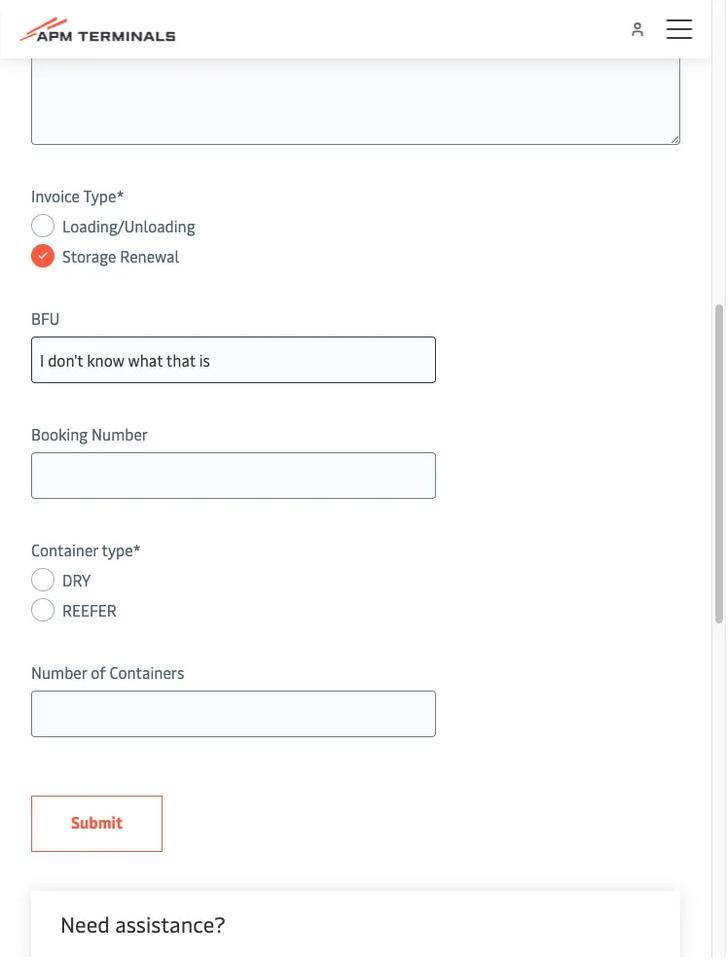 Task type: locate. For each thing, give the bounding box(es) containing it.
renewal
[[120, 246, 179, 267]]

need assistance?
[[60, 911, 226, 939]]

1 vertical spatial number
[[31, 662, 87, 683]]

of
[[91, 662, 106, 683]]

type
[[102, 540, 133, 561]]

number
[[92, 424, 148, 445], [31, 662, 87, 683]]

number of containers
[[31, 662, 184, 683]]

1 horizontal spatial number
[[92, 424, 148, 445]]

Other comments text field
[[31, 19, 680, 146]]

type
[[83, 185, 116, 206]]

bfu
[[31, 308, 60, 329]]

None radio
[[31, 215, 55, 238], [31, 569, 55, 592], [31, 215, 55, 238], [31, 569, 55, 592]]

None radio
[[31, 245, 55, 268], [31, 599, 55, 622], [31, 245, 55, 268], [31, 599, 55, 622]]

storage
[[62, 246, 116, 267]]

reefer
[[62, 600, 117, 621]]

BFU text field
[[31, 337, 436, 384]]

storage renewal
[[62, 246, 179, 267]]

number left of in the left of the page
[[31, 662, 87, 683]]

None submit
[[31, 797, 163, 853]]

0 horizontal spatial number
[[31, 662, 87, 683]]

number right booking
[[92, 424, 148, 445]]

need
[[60, 911, 110, 939]]

Number of Containers number field
[[31, 692, 436, 738]]

assistance?
[[115, 911, 226, 939]]



Task type: describe. For each thing, give the bounding box(es) containing it.
container
[[31, 540, 98, 561]]

booking number
[[31, 424, 148, 445]]

booking
[[31, 424, 88, 445]]

invoice type
[[31, 185, 116, 206]]

invoice
[[31, 185, 80, 206]]

0 vertical spatial number
[[92, 424, 148, 445]]

loading/unloading
[[62, 216, 195, 237]]

dry
[[62, 570, 91, 591]]

container type
[[31, 540, 133, 561]]

Booking Number text field
[[31, 453, 436, 500]]

containers
[[110, 662, 184, 683]]



Task type: vqa. For each thing, say whether or not it's contained in the screenshot.
submit
yes



